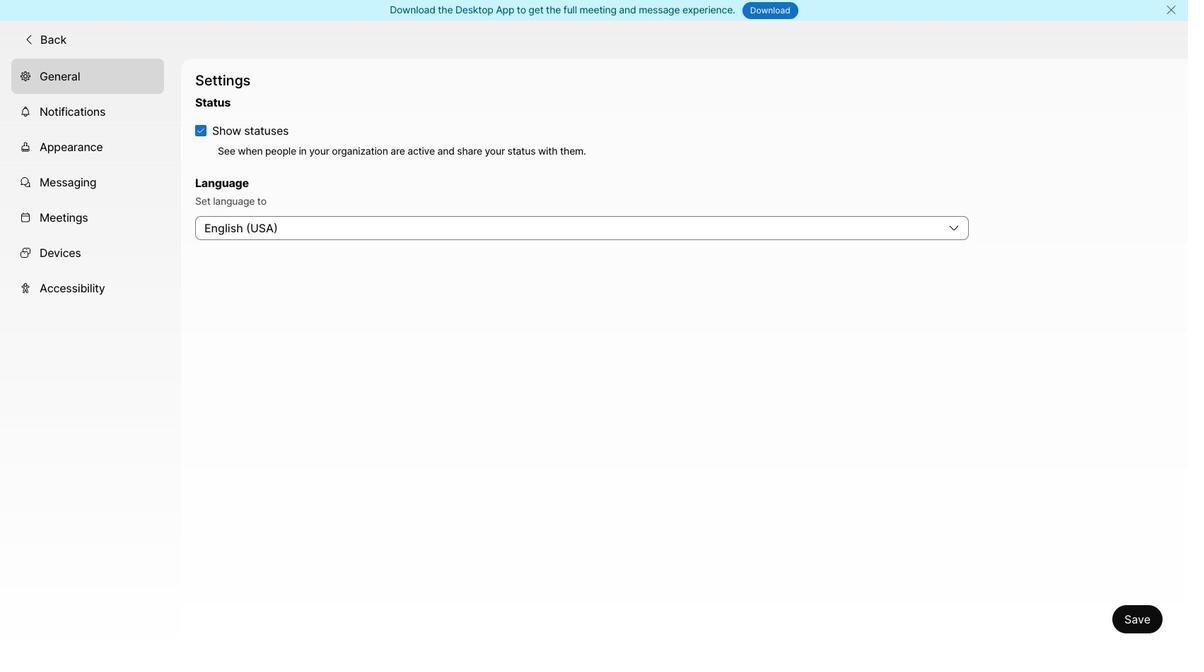 Task type: locate. For each thing, give the bounding box(es) containing it.
accessibility tab
[[11, 271, 164, 306]]

settings navigation
[[0, 58, 181, 657]]

cancel_16 image
[[1166, 4, 1177, 16]]

devices tab
[[11, 235, 164, 271]]

general tab
[[11, 58, 164, 94]]

appearance tab
[[11, 129, 164, 165]]



Task type: vqa. For each thing, say whether or not it's contained in the screenshot.
cancel_16 image
yes



Task type: describe. For each thing, give the bounding box(es) containing it.
messaging tab
[[11, 165, 164, 200]]

meetings tab
[[11, 200, 164, 235]]

notifications tab
[[11, 94, 164, 129]]



